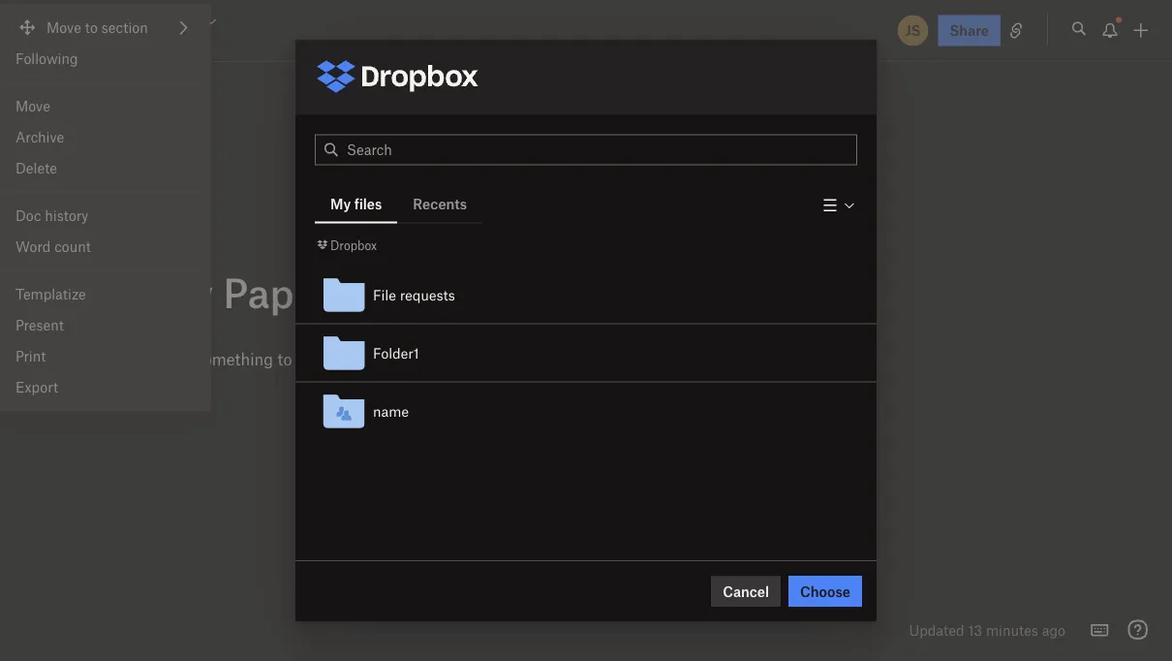 Task type: locate. For each thing, give the bounding box(es) containing it.
templatize
[[16, 285, 86, 302]]

my paper doc link
[[70, 10, 177, 32]]

name button
[[315, 382, 877, 441]]

type
[[156, 348, 191, 368]]

to
[[278, 348, 292, 368]]

my right grinning face with big eyes 'icon'
[[89, 12, 109, 29]]

1 horizontal spatial doc
[[342, 267, 412, 316]]

move button
[[0, 91, 210, 122]]

dropbox link
[[70, 35, 132, 54], [315, 235, 377, 254]]

0 horizontal spatial dropbox
[[85, 37, 132, 52]]

minutes
[[987, 621, 1039, 638]]

paper inside heading
[[223, 267, 332, 316]]

cancel button
[[712, 576, 781, 607]]

my paper doc up to
[[145, 267, 412, 316]]

doc up the folder1
[[342, 267, 412, 316]]

templatize button
[[0, 279, 210, 310]]

1 horizontal spatial dropbox
[[331, 237, 377, 252]]

folder1 button
[[315, 324, 877, 382]]

dropbox down the my files
[[331, 237, 377, 252]]

0 horizontal spatial my
[[89, 12, 109, 29]]

started
[[324, 348, 377, 368]]

1 vertical spatial my paper doc
[[145, 267, 412, 316]]

paper up to
[[223, 267, 332, 316]]

0 vertical spatial paper
[[113, 12, 150, 29]]

paper up following button
[[113, 12, 150, 29]]

my paper doc up following button
[[85, 12, 177, 29]]

2 horizontal spatial my
[[331, 195, 351, 212]]

row group
[[296, 265, 877, 441]]

requests
[[400, 286, 455, 303]]

dropbox
[[85, 37, 132, 52], [331, 237, 377, 252]]

menu containing following
[[0, 4, 210, 410]]

count
[[54, 238, 91, 255]]

history
[[45, 207, 89, 224]]

1 vertical spatial dropbox link
[[315, 235, 377, 254]]

grinning face with big eyes image
[[70, 14, 85, 30]]

0 vertical spatial dropbox
[[85, 37, 132, 52]]

1 vertical spatial doc
[[342, 267, 412, 316]]

my files
[[331, 195, 382, 212]]

dropbox down my paper doc link
[[85, 37, 132, 52]]

my paper doc
[[85, 12, 177, 29], [145, 267, 412, 316]]

my up type
[[155, 267, 213, 316]]

dropbox link down grinning face with big eyes 'icon'
[[70, 35, 132, 54]]

following button
[[0, 43, 210, 74]]

dropbox link down the my files
[[315, 235, 377, 254]]

menu
[[0, 4, 210, 410]]

tab list containing my files
[[315, 185, 483, 223]]

1 vertical spatial my
[[331, 195, 351, 212]]

0 horizontal spatial dropbox link
[[70, 35, 132, 54]]

tab list
[[315, 185, 483, 223]]

doc up following button
[[153, 12, 177, 29]]

0 vertical spatial dropbox link
[[70, 35, 132, 54]]

1 horizontal spatial paper
[[223, 267, 332, 316]]

my
[[89, 12, 109, 29], [331, 195, 351, 212], [155, 267, 213, 316]]

1 vertical spatial paper
[[223, 267, 332, 316]]

present button
[[0, 310, 210, 341]]

updated 13 minutes ago
[[910, 621, 1066, 638]]

0 vertical spatial my paper doc
[[85, 12, 177, 29]]

archive button
[[0, 122, 210, 153]]

0 horizontal spatial doc
[[153, 12, 177, 29]]

doc
[[153, 12, 177, 29], [342, 267, 412, 316]]

1 vertical spatial dropbox
[[331, 237, 377, 252]]

recents tab
[[398, 185, 483, 222]]

dropbox for topmost dropbox link
[[85, 37, 132, 52]]

1 horizontal spatial dropbox link
[[315, 235, 377, 254]]

file
[[373, 286, 396, 303]]

paper
[[113, 12, 150, 29], [223, 267, 332, 316]]

print button
[[0, 341, 210, 372]]

doc inside heading
[[342, 267, 412, 316]]

2 vertical spatial my
[[155, 267, 213, 316]]

doc
[[16, 207, 41, 224]]

updated
[[910, 621, 965, 638]]

word count button
[[0, 231, 210, 262]]

my left files
[[331, 195, 351, 212]]

type something to get started
[[156, 348, 377, 368]]

1 horizontal spatial my
[[155, 267, 213, 316]]

js button
[[896, 13, 931, 48]]

get
[[296, 348, 320, 368]]

js
[[906, 22, 921, 39]]

heading
[[73, 267, 872, 319]]



Task type: vqa. For each thing, say whether or not it's contained in the screenshot.
the team shared folder, my folder row
no



Task type: describe. For each thing, give the bounding box(es) containing it.
share button
[[939, 15, 1001, 46]]

word
[[16, 238, 51, 255]]

heading containing my paper doc
[[73, 267, 872, 319]]

cancel
[[723, 583, 770, 600]]

doc history
[[16, 207, 89, 224]]

print
[[16, 347, 46, 364]]

recents
[[413, 195, 467, 212]]

0 vertical spatial my
[[89, 12, 109, 29]]

word count
[[16, 238, 91, 255]]

doc history button
[[0, 200, 210, 231]]

file requests button
[[315, 266, 877, 324]]

row group containing file requests
[[296, 265, 877, 441]]

folder1
[[373, 345, 419, 362]]

delete
[[16, 159, 57, 176]]

my inside tab
[[331, 195, 351, 212]]

dropbox for the rightmost dropbox link
[[331, 237, 377, 252]]

following
[[16, 50, 78, 67]]

files
[[354, 195, 382, 212]]

😃
[[73, 270, 111, 319]]

my files tab
[[315, 185, 398, 222]]

choose
[[801, 583, 851, 600]]

0 horizontal spatial paper
[[113, 12, 150, 29]]

my paper doc inside heading
[[145, 267, 412, 316]]

archive
[[16, 128, 64, 145]]

delete button
[[0, 153, 210, 184]]

move
[[16, 97, 50, 114]]

something
[[195, 348, 273, 368]]

0 vertical spatial doc
[[153, 12, 177, 29]]

export button
[[0, 372, 210, 403]]

choose button
[[789, 576, 863, 607]]

ago
[[1043, 621, 1066, 638]]

present
[[16, 316, 64, 333]]

my inside heading
[[155, 267, 213, 316]]

file requests
[[373, 286, 455, 303]]

name
[[373, 403, 409, 420]]

share
[[950, 22, 990, 39]]

export
[[16, 378, 58, 395]]

13
[[969, 621, 983, 638]]

Search text field
[[347, 135, 857, 164]]



